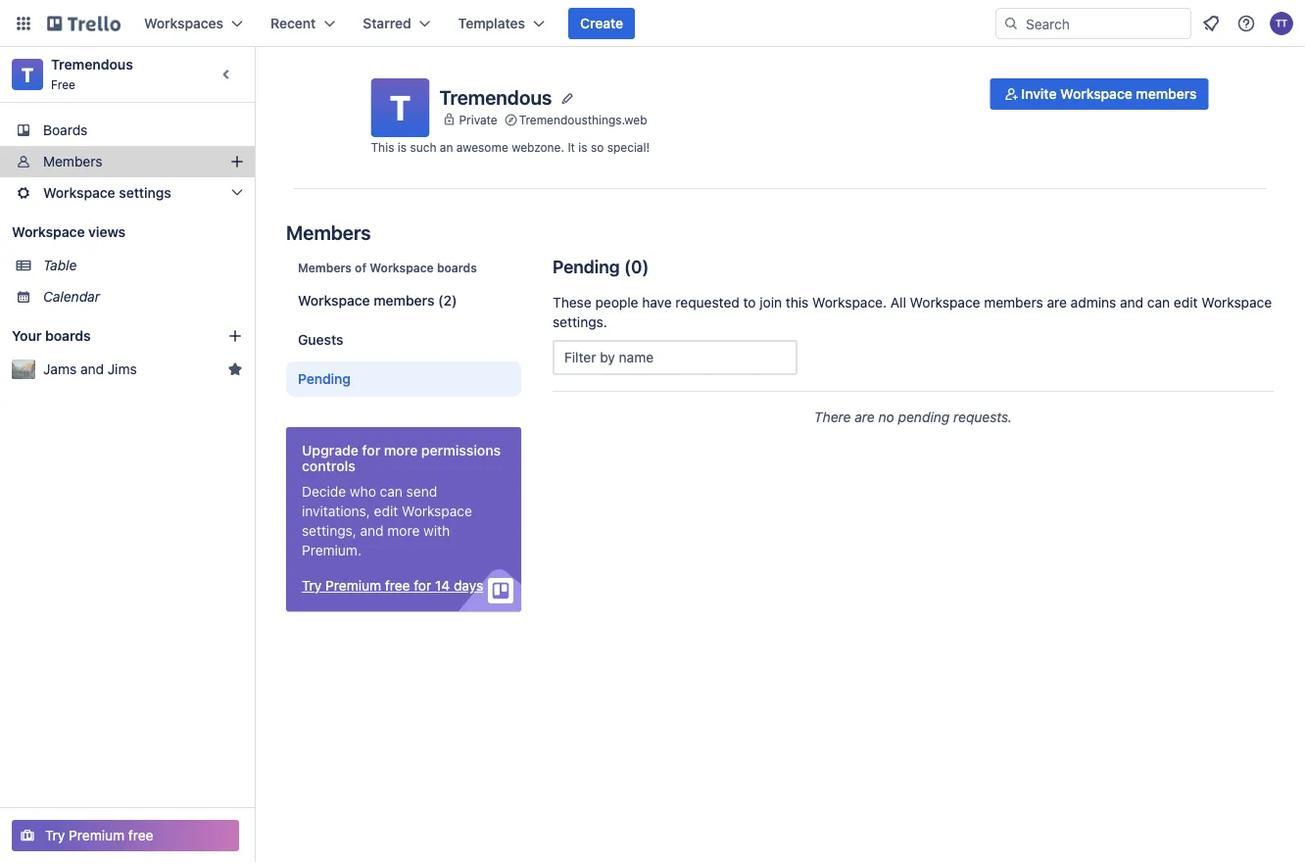 Task type: locate. For each thing, give the bounding box(es) containing it.
can
[[1147, 294, 1170, 311], [380, 484, 403, 500]]

pending
[[898, 409, 950, 425]]

are
[[1047, 294, 1067, 311], [855, 409, 875, 425]]

it
[[568, 140, 575, 154]]

1 vertical spatial are
[[855, 409, 875, 425]]

members up of
[[286, 221, 371, 244]]

and for admins
[[1120, 294, 1144, 311]]

can right admins
[[1147, 294, 1170, 311]]

members left admins
[[984, 294, 1043, 311]]

0 vertical spatial are
[[1047, 294, 1067, 311]]

members
[[43, 153, 102, 170], [286, 221, 371, 244], [298, 261, 352, 274]]

0 horizontal spatial edit
[[374, 503, 398, 519]]

for
[[362, 442, 381, 459], [414, 578, 431, 594]]

(
[[624, 256, 631, 277]]

0 horizontal spatial tremendous
[[51, 56, 133, 73]]

0 horizontal spatial free
[[128, 828, 153, 844]]

templates
[[458, 15, 525, 31]]

your boards
[[12, 328, 91, 344]]

views
[[88, 224, 126, 240]]

boards
[[437, 261, 477, 274], [45, 328, 91, 344]]

try premium free for 14 days
[[302, 578, 483, 594]]

this
[[371, 140, 394, 154]]

edit down who
[[374, 503, 398, 519]]

table
[[43, 257, 77, 273]]

Search field
[[1019, 9, 1191, 38]]

these people have requested to join this workspace. all workspace members are admins and can edit workspace settings.
[[553, 294, 1272, 330]]

premium.
[[302, 542, 362, 559]]

can inside upgrade for more permissions controls decide who can send invitations, edit workspace settings, and more with premium.
[[380, 484, 403, 500]]

pending up these
[[553, 256, 620, 277]]

workspace inside upgrade for more permissions controls decide who can send invitations, edit workspace settings, and more with premium.
[[402, 503, 472, 519]]

members down boards
[[43, 153, 102, 170]]

0 vertical spatial boards
[[437, 261, 477, 274]]

is
[[398, 140, 407, 154], [579, 140, 588, 154]]

2 horizontal spatial members
[[1136, 86, 1197, 102]]

requests.
[[954, 409, 1012, 425]]

t inside 'link'
[[21, 63, 34, 86]]

no
[[879, 409, 895, 425]]

1 vertical spatial members
[[286, 221, 371, 244]]

is right it
[[579, 140, 588, 154]]

0 vertical spatial members
[[43, 153, 102, 170]]

and left jims
[[80, 361, 104, 377]]

and for settings,
[[360, 523, 384, 539]]

1 horizontal spatial try
[[302, 578, 322, 594]]

tremendous up free
[[51, 56, 133, 73]]

open information menu image
[[1237, 14, 1256, 33]]

are left no
[[855, 409, 875, 425]]

1 horizontal spatial tremendous
[[440, 85, 552, 108]]

0 horizontal spatial premium
[[69, 828, 125, 844]]

an
[[440, 140, 453, 154]]

0 horizontal spatial can
[[380, 484, 403, 500]]

premium for try premium free for 14 days
[[326, 578, 381, 594]]

1 vertical spatial boards
[[45, 328, 91, 344]]

1 horizontal spatial t
[[390, 87, 411, 128]]

1 vertical spatial t
[[390, 87, 411, 128]]

1 horizontal spatial boards
[[437, 261, 477, 274]]

0 vertical spatial t
[[21, 63, 34, 86]]

0 horizontal spatial try
[[45, 828, 65, 844]]

tremendous
[[51, 56, 133, 73], [440, 85, 552, 108]]

0 vertical spatial tremendous
[[51, 56, 133, 73]]

t for "t" button
[[390, 87, 411, 128]]

and right admins
[[1120, 294, 1144, 311]]

1 horizontal spatial members
[[984, 294, 1043, 311]]

pending down guests
[[298, 371, 351, 387]]

Filter by name text field
[[553, 340, 798, 375]]

0 vertical spatial can
[[1147, 294, 1170, 311]]

1 horizontal spatial edit
[[1174, 294, 1198, 311]]

1 vertical spatial tremendous
[[440, 85, 552, 108]]

controls
[[302, 458, 356, 474]]

1 vertical spatial for
[[414, 578, 431, 594]]

who
[[350, 484, 376, 500]]

workspace settings button
[[0, 177, 255, 209]]

0 vertical spatial and
[[1120, 294, 1144, 311]]

t inside button
[[390, 87, 411, 128]]

1 horizontal spatial premium
[[326, 578, 381, 594]]

t for t 'link'
[[21, 63, 34, 86]]

recent
[[271, 15, 316, 31]]

members of workspace boards
[[298, 261, 477, 274]]

can right who
[[380, 484, 403, 500]]

free for try premium free for 14 days
[[385, 578, 410, 594]]

premium for try premium free
[[69, 828, 125, 844]]

settings.
[[553, 314, 607, 330]]

for right 'upgrade'
[[362, 442, 381, 459]]

all
[[891, 294, 906, 311]]

tremendousthings.web link
[[519, 110, 647, 130]]

for left 14
[[414, 578, 431, 594]]

try premium free
[[45, 828, 153, 844]]

boards up (2)
[[437, 261, 477, 274]]

1 horizontal spatial and
[[360, 523, 384, 539]]

t left free
[[21, 63, 34, 86]]

0 vertical spatial edit
[[1174, 294, 1198, 311]]

and inside these people have requested to join this workspace. all workspace members are admins and can edit workspace settings.
[[1120, 294, 1144, 311]]

members left of
[[298, 261, 352, 274]]

add board image
[[227, 328, 243, 344]]

0 vertical spatial premium
[[326, 578, 381, 594]]

calendar link
[[43, 287, 243, 307]]

your
[[12, 328, 42, 344]]

jams and jims
[[43, 361, 137, 377]]

t up this
[[390, 87, 411, 128]]

and inside upgrade for more permissions controls decide who can send invitations, edit workspace settings, and more with premium.
[[360, 523, 384, 539]]

and down who
[[360, 523, 384, 539]]

are left admins
[[1047, 294, 1067, 311]]

more up send
[[384, 442, 418, 459]]

can inside these people have requested to join this workspace. all workspace members are admins and can edit workspace settings.
[[1147, 294, 1170, 311]]

edit
[[1174, 294, 1198, 311], [374, 503, 398, 519]]

tremendous for tremendous
[[440, 85, 552, 108]]

workspace members
[[298, 293, 435, 309]]

2 horizontal spatial and
[[1120, 294, 1144, 311]]

(2)
[[438, 293, 457, 309]]

pending
[[553, 256, 620, 277], [298, 371, 351, 387]]

members inside these people have requested to join this workspace. all workspace members are admins and can edit workspace settings.
[[984, 294, 1043, 311]]

1 horizontal spatial are
[[1047, 294, 1067, 311]]

join
[[760, 294, 782, 311]]

1 vertical spatial can
[[380, 484, 403, 500]]

0 horizontal spatial and
[[80, 361, 104, 377]]

workspaces button
[[132, 8, 255, 39]]

1 vertical spatial free
[[128, 828, 153, 844]]

1 horizontal spatial free
[[385, 578, 410, 594]]

these
[[553, 294, 592, 311]]

members down search field at right
[[1136, 86, 1197, 102]]

workspace settings
[[43, 185, 171, 201]]

0 horizontal spatial for
[[362, 442, 381, 459]]

members down members of workspace boards
[[374, 293, 435, 309]]

0 vertical spatial for
[[362, 442, 381, 459]]

table link
[[43, 256, 243, 275]]

invite workspace members
[[1022, 86, 1197, 102]]

back to home image
[[47, 8, 121, 39]]

t link
[[12, 59, 43, 90]]

1 horizontal spatial can
[[1147, 294, 1170, 311]]

terry turtle (terryturtle) image
[[1270, 12, 1294, 35]]

0 horizontal spatial members
[[374, 293, 435, 309]]

0 vertical spatial pending
[[553, 256, 620, 277]]

0 horizontal spatial is
[[398, 140, 407, 154]]

try
[[302, 578, 322, 594], [45, 828, 65, 844]]

awesome
[[457, 140, 508, 154]]

0 horizontal spatial are
[[855, 409, 875, 425]]

1 vertical spatial pending
[[298, 371, 351, 387]]

0 vertical spatial free
[[385, 578, 410, 594]]

to
[[743, 294, 756, 311]]

boards link
[[0, 115, 255, 146]]

more
[[384, 442, 418, 459], [387, 523, 420, 539]]

premium
[[326, 578, 381, 594], [69, 828, 125, 844]]

are inside these people have requested to join this workspace. all workspace members are admins and can edit workspace settings.
[[1047, 294, 1067, 311]]

boards up the jams
[[45, 328, 91, 344]]

1 vertical spatial edit
[[374, 503, 398, 519]]

2 vertical spatial and
[[360, 523, 384, 539]]

edit right admins
[[1174, 294, 1198, 311]]

0 vertical spatial try
[[302, 578, 322, 594]]

1 vertical spatial premium
[[69, 828, 125, 844]]

members inside button
[[1136, 86, 1197, 102]]

is right this
[[398, 140, 407, 154]]

0 horizontal spatial boards
[[45, 328, 91, 344]]

try premium free for 14 days button
[[302, 576, 483, 596]]

t
[[21, 63, 34, 86], [390, 87, 411, 128]]

webzone.
[[512, 140, 565, 154]]

0 horizontal spatial t
[[21, 63, 34, 86]]

tremendous free
[[51, 56, 133, 91]]

free
[[385, 578, 410, 594], [128, 828, 153, 844]]

2 vertical spatial members
[[298, 261, 352, 274]]

create
[[580, 15, 623, 31]]

1 vertical spatial try
[[45, 828, 65, 844]]

1 horizontal spatial for
[[414, 578, 431, 594]]

tremendous up private at the left top of page
[[440, 85, 552, 108]]

1 vertical spatial and
[[80, 361, 104, 377]]

more left with at bottom
[[387, 523, 420, 539]]

1 horizontal spatial is
[[579, 140, 588, 154]]

permissions
[[421, 442, 501, 459]]

members
[[1136, 86, 1197, 102], [374, 293, 435, 309], [984, 294, 1043, 311]]

workspaces
[[144, 15, 223, 31]]



Task type: vqa. For each thing, say whether or not it's contained in the screenshot.
top edit
yes



Task type: describe. For each thing, give the bounding box(es) containing it.
workspace views
[[12, 224, 126, 240]]

recent button
[[259, 8, 347, 39]]

decide
[[302, 484, 346, 500]]

send
[[406, 484, 437, 500]]

free for try premium free
[[128, 828, 153, 844]]

tremendous for tremendous free
[[51, 56, 133, 73]]

requested
[[676, 294, 740, 311]]

this
[[786, 294, 809, 311]]

try for try premium free for 14 days
[[302, 578, 322, 594]]

there are no pending requests.
[[814, 409, 1012, 425]]

starred
[[363, 15, 411, 31]]

private
[[459, 113, 498, 127]]

edit inside upgrade for more permissions controls decide who can send invitations, edit workspace settings, and more with premium.
[[374, 503, 398, 519]]

jims
[[108, 361, 137, 377]]

0
[[631, 256, 642, 277]]

workspace navigation collapse icon image
[[214, 61, 241, 88]]

settings
[[119, 185, 171, 201]]

pending link
[[286, 362, 521, 397]]

your boards with 1 items element
[[12, 324, 198, 348]]

starred icon image
[[227, 362, 243, 377]]

)
[[642, 256, 649, 277]]

with
[[424, 523, 450, 539]]

workspace.
[[813, 294, 887, 311]]

special!
[[607, 140, 650, 154]]

try premium free button
[[12, 820, 239, 852]]

sm image
[[1002, 84, 1022, 104]]

days
[[454, 578, 483, 594]]

calendar
[[43, 289, 100, 305]]

t button
[[371, 78, 430, 137]]

2 is from the left
[[579, 140, 588, 154]]

0 vertical spatial more
[[384, 442, 418, 459]]

14
[[435, 578, 450, 594]]

0 horizontal spatial pending
[[298, 371, 351, 387]]

members link
[[0, 146, 255, 177]]

guests link
[[286, 322, 521, 358]]

settings,
[[302, 523, 357, 539]]

free
[[51, 77, 75, 91]]

there
[[814, 409, 851, 425]]

tremendous link
[[51, 56, 133, 73]]

people
[[595, 294, 638, 311]]

edit inside these people have requested to join this workspace. all workspace members are admins and can edit workspace settings.
[[1174, 294, 1198, 311]]

workspace inside button
[[1060, 86, 1133, 102]]

jams
[[43, 361, 77, 377]]

1 vertical spatial more
[[387, 523, 420, 539]]

0 notifications image
[[1200, 12, 1223, 35]]

primary element
[[0, 0, 1305, 47]]

try for try premium free
[[45, 828, 65, 844]]

invitations,
[[302, 503, 370, 519]]

admins
[[1071, 294, 1116, 311]]

this is such an awesome webzone. it is so special!
[[371, 140, 650, 154]]

guests
[[298, 332, 343, 348]]

starred button
[[351, 8, 443, 39]]

of
[[355, 261, 367, 274]]

so
[[591, 140, 604, 154]]

upgrade for more permissions controls decide who can send invitations, edit workspace settings, and more with premium.
[[302, 442, 501, 559]]

1 horizontal spatial pending
[[553, 256, 620, 277]]

search image
[[1004, 16, 1019, 31]]

workspace inside popup button
[[43, 185, 115, 201]]

for inside upgrade for more permissions controls decide who can send invitations, edit workspace settings, and more with premium.
[[362, 442, 381, 459]]

such
[[410, 140, 437, 154]]

jams and jims link
[[43, 360, 220, 379]]

upgrade
[[302, 442, 359, 459]]

tremendousthings.web
[[519, 113, 647, 127]]

boards
[[43, 122, 88, 138]]

invite workspace members button
[[990, 78, 1209, 110]]

1 is from the left
[[398, 140, 407, 154]]

invite
[[1022, 86, 1057, 102]]

for inside the try premium free for 14 days button
[[414, 578, 431, 594]]

have
[[642, 294, 672, 311]]

create button
[[568, 8, 635, 39]]

templates button
[[447, 8, 557, 39]]

( 0 )
[[624, 256, 649, 277]]



